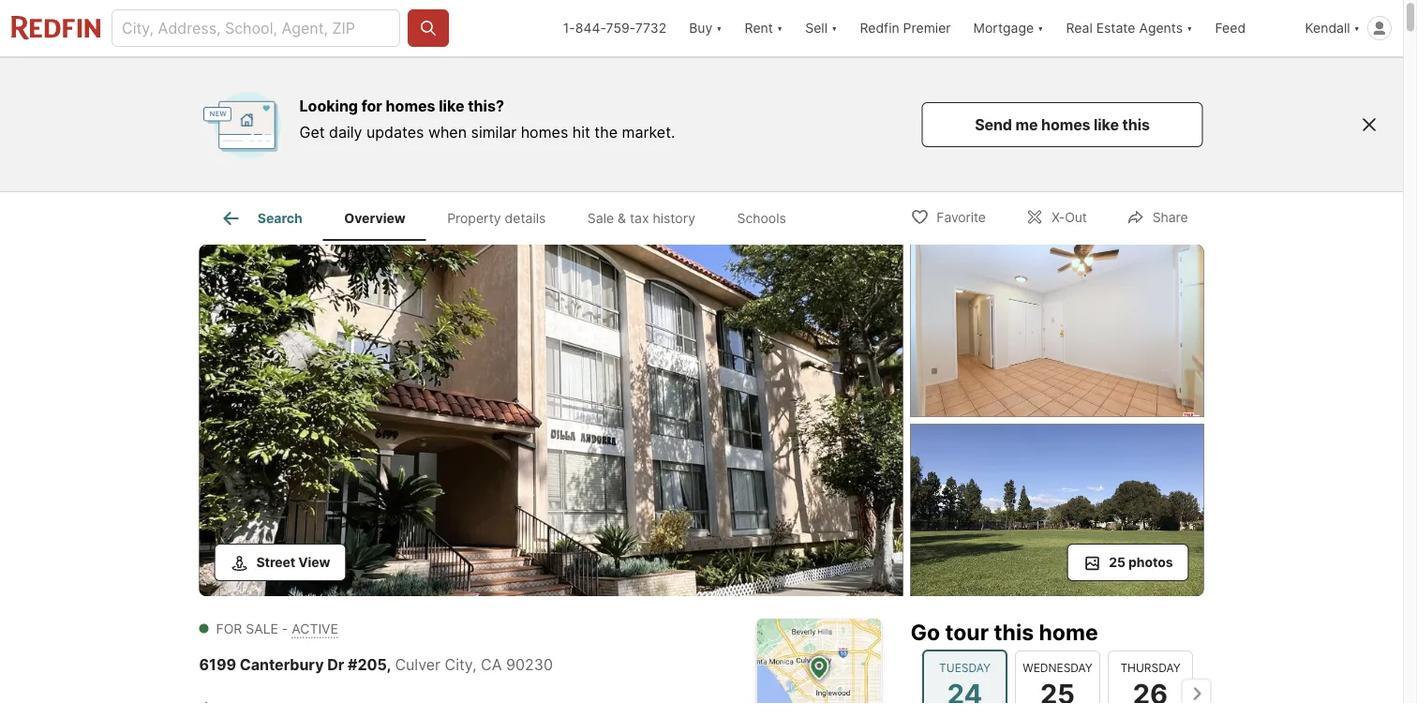 Task type: locate. For each thing, give the bounding box(es) containing it.
▾ right sell on the right top of the page
[[831, 20, 837, 36]]

, left ca
[[473, 655, 477, 674]]

active
[[292, 621, 338, 636]]

0 horizontal spatial like
[[439, 97, 464, 115]]

culver
[[395, 655, 441, 674]]

rent ▾ button
[[745, 0, 783, 56]]

1 ▾ from the left
[[716, 20, 722, 36]]

like up when
[[439, 97, 464, 115]]

street view button
[[214, 544, 346, 581]]

,
[[387, 655, 391, 674], [473, 655, 477, 674]]

homes right me on the top
[[1041, 115, 1091, 134]]

redfin image
[[200, 82, 284, 167]]

tuesday
[[939, 661, 990, 675]]

1-844-759-7732
[[563, 20, 667, 36]]

0 vertical spatial like
[[439, 97, 464, 115]]

redfin premier
[[860, 20, 951, 36]]

homes inside the "send me homes like this" button
[[1041, 115, 1091, 134]]

▾ for mortgage ▾
[[1038, 20, 1044, 36]]

5 ▾ from the left
[[1187, 20, 1193, 36]]

1 horizontal spatial this
[[1123, 115, 1150, 134]]

▾ right rent
[[777, 20, 783, 36]]

go
[[911, 619, 940, 645]]

4 ▾ from the left
[[1038, 20, 1044, 36]]

like
[[439, 97, 464, 115], [1094, 115, 1119, 134]]

▾ right the kendall
[[1354, 20, 1360, 36]]

view
[[298, 554, 330, 570]]

1 vertical spatial like
[[1094, 115, 1119, 134]]

updates
[[366, 123, 424, 141]]

-
[[282, 621, 288, 636]]

Tuesday button
[[922, 649, 1007, 703]]

tab list
[[199, 192, 822, 241]]

when
[[428, 123, 467, 141]]

, left the culver
[[387, 655, 391, 674]]

real estate agents ▾ link
[[1066, 0, 1193, 56]]

ca
[[481, 655, 502, 674]]

▾ for kendall ▾
[[1354, 20, 1360, 36]]

real estate agents ▾
[[1066, 20, 1193, 36]]

schools
[[737, 210, 786, 226]]

submit search image
[[419, 19, 438, 37]]

street
[[256, 554, 295, 570]]

search link
[[220, 207, 303, 230]]

like right me on the top
[[1094, 115, 1119, 134]]

get
[[299, 123, 325, 141]]

overview
[[344, 210, 406, 226]]

estate
[[1096, 20, 1136, 36]]

send me homes like this button
[[922, 102, 1203, 147]]

dr
[[327, 655, 344, 674]]

7732
[[635, 20, 667, 36]]

x-
[[1052, 210, 1065, 225]]

schools tab
[[716, 196, 807, 241]]

1 horizontal spatial like
[[1094, 115, 1119, 134]]

the
[[595, 123, 618, 141]]

this
[[1123, 115, 1150, 134], [994, 619, 1034, 645]]

thursday
[[1120, 661, 1180, 675]]

2 horizontal spatial homes
[[1041, 115, 1091, 134]]

homes for me
[[1041, 115, 1091, 134]]

homes up updates
[[386, 97, 435, 115]]

homes
[[386, 97, 435, 115], [1041, 115, 1091, 134], [521, 123, 568, 141]]

sale
[[588, 210, 614, 226]]

buy ▾ button
[[678, 0, 734, 56]]

hit
[[572, 123, 590, 141]]

homes left hit
[[521, 123, 568, 141]]

this?
[[468, 97, 504, 115]]

2 ▾ from the left
[[777, 20, 783, 36]]

search
[[258, 210, 303, 226]]

like inside button
[[1094, 115, 1119, 134]]

favorite
[[937, 210, 986, 225]]

0 horizontal spatial this
[[994, 619, 1034, 645]]

share button
[[1111, 197, 1204, 236]]

buy
[[689, 20, 713, 36]]

0 horizontal spatial ,
[[387, 655, 391, 674]]

3 ▾ from the left
[[831, 20, 837, 36]]

redfin
[[860, 20, 900, 36]]

1 vertical spatial this
[[994, 619, 1034, 645]]

▾ right buy at top
[[716, 20, 722, 36]]

0 horizontal spatial homes
[[386, 97, 435, 115]]

canterbury
[[240, 655, 324, 674]]

for sale - active
[[216, 621, 338, 636]]

tax
[[630, 210, 649, 226]]

6199 canterbury dr #205, culver city, ca 90230 image
[[199, 245, 903, 596], [911, 245, 1204, 417], [911, 424, 1204, 596]]

▾ right mortgage
[[1038, 20, 1044, 36]]

property details tab
[[426, 196, 567, 241]]

▾
[[716, 20, 722, 36], [777, 20, 783, 36], [831, 20, 837, 36], [1038, 20, 1044, 36], [1187, 20, 1193, 36], [1354, 20, 1360, 36]]

sale & tax history
[[588, 210, 696, 226]]

x-out
[[1052, 210, 1087, 225]]

like inside looking for homes like this? get daily updates when similar homes hit the market.
[[439, 97, 464, 115]]

1 horizontal spatial homes
[[521, 123, 568, 141]]

mortgage
[[973, 20, 1034, 36]]

rent ▾ button
[[734, 0, 794, 56]]

6 ▾ from the left
[[1354, 20, 1360, 36]]

premier
[[903, 20, 951, 36]]

0 vertical spatial this
[[1123, 115, 1150, 134]]

▾ right agents at the top right
[[1187, 20, 1193, 36]]

1 horizontal spatial ,
[[473, 655, 477, 674]]

759-
[[606, 20, 635, 36]]

share
[[1153, 210, 1188, 225]]

street view
[[256, 554, 330, 570]]

mortgage ▾ button
[[973, 0, 1044, 56]]



Task type: vqa. For each thing, say whether or not it's contained in the screenshot.
the in
no



Task type: describe. For each thing, give the bounding box(es) containing it.
agents
[[1139, 20, 1183, 36]]

send me homes like this
[[975, 115, 1150, 134]]

daily
[[329, 123, 362, 141]]

looking for homes like this? get daily updates when similar homes hit the market.
[[299, 97, 675, 141]]

city
[[445, 655, 473, 674]]

sell ▾ button
[[794, 0, 849, 56]]

property
[[447, 210, 501, 226]]

kendall ▾
[[1305, 20, 1360, 36]]

go tour this home
[[911, 619, 1098, 645]]

home
[[1039, 619, 1098, 645]]

like for this
[[1094, 115, 1119, 134]]

sell
[[805, 20, 828, 36]]

▾ for rent ▾
[[777, 20, 783, 36]]

sale & tax history tab
[[567, 196, 716, 241]]

me
[[1016, 115, 1038, 134]]

real
[[1066, 20, 1093, 36]]

photos
[[1129, 554, 1173, 570]]

▾ for sell ▾
[[831, 20, 837, 36]]

2 , from the left
[[473, 655, 477, 674]]

this inside button
[[1123, 115, 1150, 134]]

sell ▾ button
[[805, 0, 837, 56]]

x-out button
[[1009, 197, 1103, 236]]

real estate agents ▾ button
[[1055, 0, 1204, 56]]

wednesday
[[1022, 661, 1092, 675]]

▾ for buy ▾
[[716, 20, 722, 36]]

844-
[[575, 20, 606, 36]]

25 photos
[[1109, 554, 1173, 570]]

like for this?
[[439, 97, 464, 115]]

25 photos button
[[1067, 544, 1189, 581]]

sell ▾
[[805, 20, 837, 36]]

homes for for
[[386, 97, 435, 115]]

map entry image
[[757, 619, 882, 703]]

1-844-759-7732 link
[[563, 20, 667, 36]]

tab list containing search
[[199, 192, 822, 241]]

buy ▾ button
[[689, 0, 722, 56]]

history
[[653, 210, 696, 226]]

Wednesday button
[[1015, 650, 1100, 703]]

sale
[[246, 621, 278, 636]]

25
[[1109, 554, 1126, 570]]

&
[[618, 210, 626, 226]]

mortgage ▾
[[973, 20, 1044, 36]]

90230
[[506, 655, 553, 674]]

looking
[[299, 97, 358, 115]]

City, Address, School, Agent, ZIP search field
[[112, 9, 400, 47]]

overview tab
[[323, 196, 426, 241]]

1-
[[563, 20, 575, 36]]

rent ▾
[[745, 20, 783, 36]]

redfin premier button
[[849, 0, 962, 56]]

out
[[1065, 210, 1087, 225]]

active link
[[292, 621, 338, 636]]

send
[[975, 115, 1012, 134]]

1 , from the left
[[387, 655, 391, 674]]

Thursday button
[[1108, 650, 1193, 703]]

kendall
[[1305, 20, 1350, 36]]

market.
[[622, 123, 675, 141]]

favorite button
[[895, 197, 1002, 236]]

for
[[216, 621, 242, 636]]

for
[[362, 97, 382, 115]]

6199 canterbury dr #205 , culver city , ca 90230
[[199, 655, 553, 674]]

#205
[[348, 655, 387, 674]]

feed
[[1215, 20, 1246, 36]]

mortgage ▾ button
[[962, 0, 1055, 56]]

details
[[505, 210, 546, 226]]

6199
[[199, 655, 236, 674]]

similar
[[471, 123, 517, 141]]

feed button
[[1204, 0, 1294, 56]]

next image
[[1182, 679, 1212, 703]]

rent
[[745, 20, 773, 36]]

tour
[[945, 619, 989, 645]]

property details
[[447, 210, 546, 226]]

buy ▾
[[689, 20, 722, 36]]



